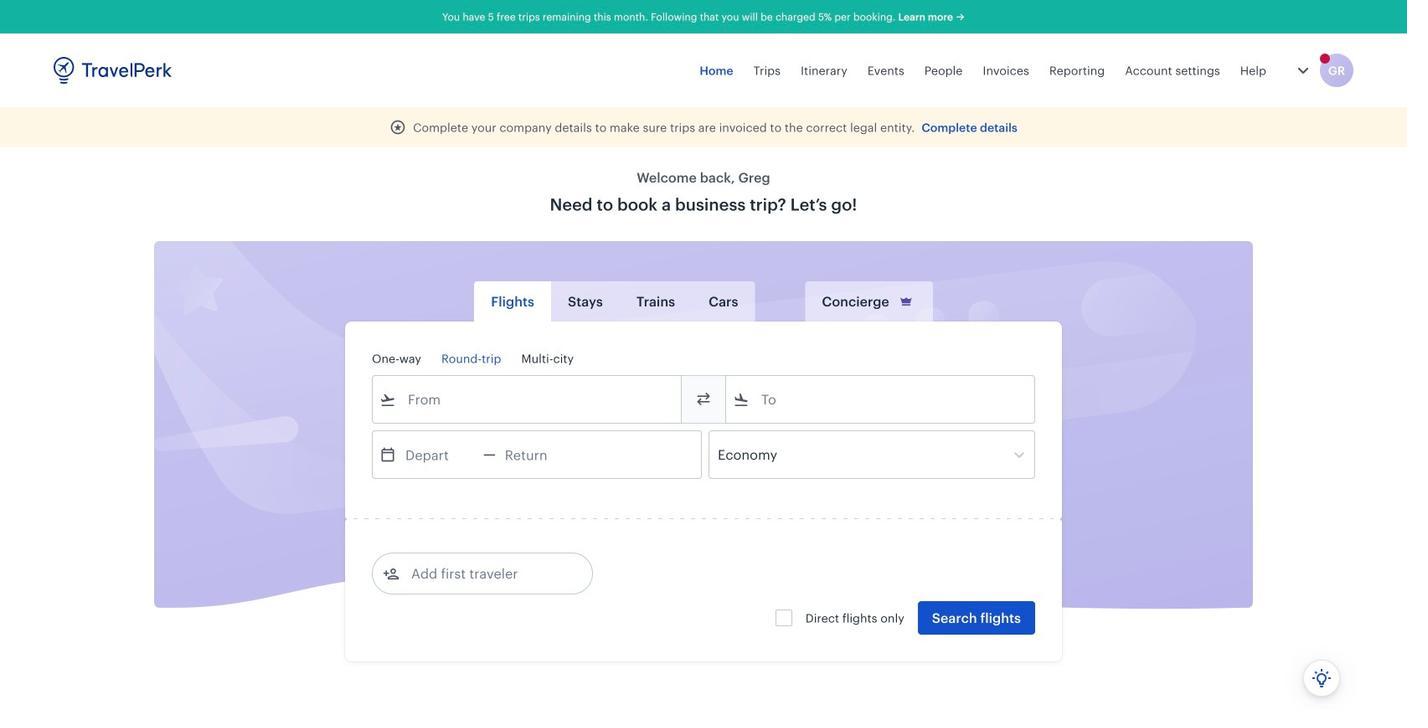 Task type: locate. For each thing, give the bounding box(es) containing it.
Return text field
[[496, 431, 583, 478]]

From search field
[[396, 386, 659, 413]]



Task type: describe. For each thing, give the bounding box(es) containing it.
Add first traveler search field
[[399, 560, 574, 587]]

Depart text field
[[396, 431, 483, 478]]

To search field
[[750, 386, 1013, 413]]



